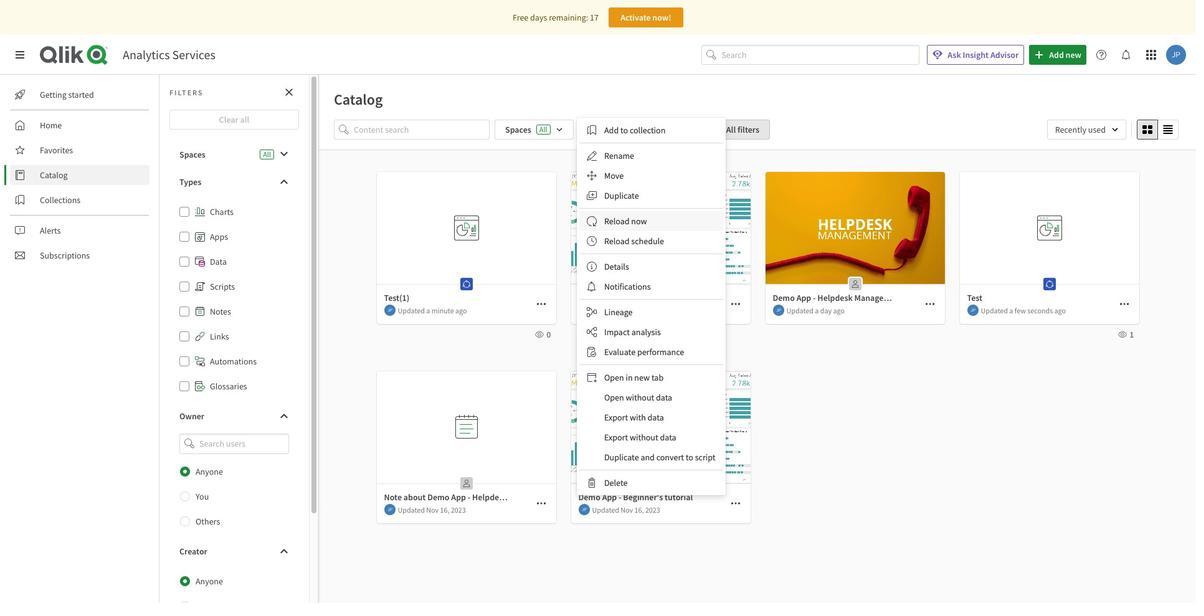 Task type: vqa. For each thing, say whether or not it's contained in the screenshot.
@
no



Task type: locate. For each thing, give the bounding box(es) containing it.
1 ago from the left
[[455, 306, 467, 315]]

1 open from the top
[[604, 372, 624, 383]]

anyone inside creator option group
[[196, 575, 223, 587]]

qlik sense app image for management
[[765, 172, 945, 284]]

0 horizontal spatial test space element
[[456, 274, 476, 294]]

ago down the 'demo app - helpdesk management'
[[833, 306, 845, 315]]

0 horizontal spatial ago
[[455, 306, 467, 315]]

alerts link
[[10, 221, 150, 240]]

personal element inside updated nov 16, 2023 link
[[456, 473, 476, 493]]

james peterson image for test(1)
[[384, 305, 395, 316]]

0 horizontal spatial james peterson image
[[578, 504, 590, 515]]

james peterson image inside updated nov 16, 2023 link
[[384, 504, 395, 515]]

script
[[695, 452, 716, 463]]

3 a from the left
[[1009, 306, 1013, 315]]

2 open from the top
[[604, 392, 624, 403]]

subscriptions link
[[10, 245, 150, 265]]

a left the few
[[1009, 306, 1013, 315]]

0 vertical spatial james peterson image
[[773, 305, 784, 316]]

demo
[[578, 292, 600, 303], [773, 292, 795, 303], [578, 492, 600, 503]]

- for demo app - beginner's tutorial
[[619, 492, 622, 503]]

others
[[196, 516, 220, 527]]

2 16, from the left
[[635, 505, 644, 514]]

to right "add"
[[620, 125, 628, 136]]

1 horizontal spatial a
[[815, 306, 819, 315]]

getting started
[[40, 89, 94, 100]]

nov for demo app - beginner's tutorial
[[621, 505, 633, 514]]

to inside duplicate and convert to script button
[[686, 452, 693, 463]]

demo for demo app - beginner's tutorial(1)
[[578, 292, 600, 303]]

updated for demo app - helpdesk management
[[787, 306, 814, 315]]

1 beginner's from the top
[[623, 292, 663, 303]]

duplicate left and in the right bottom of the page
[[604, 452, 639, 463]]

app for demo app - beginner's tutorial(1)
[[602, 292, 617, 303]]

you
[[196, 491, 209, 502]]

0 vertical spatial data
[[656, 392, 672, 403]]

a
[[426, 306, 430, 315], [815, 306, 819, 315], [1009, 306, 1013, 315]]

notes
[[210, 306, 231, 317]]

test space element
[[456, 274, 476, 294], [1040, 274, 1059, 294]]

without inside button
[[630, 432, 658, 443]]

owner option group
[[169, 459, 299, 534]]

ask
[[948, 49, 961, 60]]

2 duplicate from the top
[[604, 452, 639, 463]]

duplicate and convert to script
[[604, 452, 716, 463]]

- up "updated nov 21, 2023"
[[619, 292, 622, 303]]

0 vertical spatial to
[[620, 125, 628, 136]]

searchbar element
[[702, 45, 920, 65]]

catalog link
[[10, 165, 150, 185]]

unique viewers in the last 28 days: 1 image
[[1119, 330, 1127, 339]]

1 vertical spatial open
[[604, 392, 624, 403]]

open for open in new tab
[[604, 372, 624, 383]]

more actions image
[[730, 299, 740, 309]]

analytics
[[123, 47, 170, 62]]

types
[[179, 176, 201, 188]]

james peterson element
[[384, 305, 395, 316], [578, 305, 590, 316], [773, 305, 784, 316], [967, 305, 978, 316], [384, 504, 395, 515], [578, 504, 590, 515]]

1 horizontal spatial to
[[686, 452, 693, 463]]

1 horizontal spatial catalog
[[334, 90, 383, 109]]

test
[[967, 292, 983, 303]]

ago right seconds
[[1054, 306, 1066, 315]]

1 horizontal spatial james peterson image
[[773, 305, 784, 316]]

test(1)
[[384, 292, 410, 303]]

duplicate button
[[579, 186, 723, 206]]

app
[[602, 292, 617, 303], [797, 292, 811, 303], [602, 492, 617, 503]]

catalog
[[334, 90, 383, 109], [40, 169, 68, 181]]

reload inside button
[[604, 236, 630, 247]]

1
[[1130, 329, 1134, 340]]

data inside button
[[648, 412, 664, 423]]

data inside button
[[660, 432, 676, 443]]

- up 'updated a day ago'
[[813, 292, 816, 303]]

1 anyone from the top
[[196, 466, 223, 477]]

ask insight advisor button
[[927, 45, 1024, 65]]

2 ago from the left
[[833, 306, 845, 315]]

-
[[619, 292, 622, 303], [813, 292, 816, 303], [619, 492, 622, 503]]

james peterson element for test(1)
[[384, 305, 395, 316]]

to
[[620, 125, 628, 136], [686, 452, 693, 463]]

- for demo app - helpdesk management
[[813, 292, 816, 303]]

without up and in the right bottom of the page
[[630, 432, 658, 443]]

tutorial(1)
[[665, 292, 703, 303]]

2023
[[645, 306, 660, 315], [451, 505, 466, 514], [645, 505, 660, 514]]

1 vertical spatial james peterson image
[[578, 504, 590, 515]]

2 horizontal spatial a
[[1009, 306, 1013, 315]]

duplicate for duplicate
[[604, 190, 639, 201]]

ago for demo app - helpdesk management
[[833, 306, 845, 315]]

all
[[726, 124, 736, 135]]

2 vertical spatial data
[[660, 432, 676, 443]]

- down delete
[[619, 492, 622, 503]]

1 vertical spatial catalog
[[40, 169, 68, 181]]

free
[[513, 12, 529, 23]]

1 horizontal spatial test space element
[[1040, 274, 1059, 294]]

tutorial
[[665, 492, 693, 503]]

0 horizontal spatial catalog
[[40, 169, 68, 181]]

apps
[[210, 231, 228, 242]]

reload schedule
[[604, 236, 664, 247]]

1 vertical spatial duplicate
[[604, 452, 639, 463]]

0 vertical spatial anyone
[[196, 466, 223, 477]]

recently used image
[[1047, 120, 1126, 140]]

services
[[172, 47, 215, 62]]

2 test space element from the left
[[1040, 274, 1059, 294]]

impact analysis
[[604, 326, 661, 338]]

1 a from the left
[[426, 306, 430, 315]]

export with data button
[[579, 407, 723, 427]]

1 vertical spatial reload
[[604, 236, 630, 247]]

0 vertical spatial beginner's
[[623, 292, 663, 303]]

ago right the minute
[[455, 306, 467, 315]]

home
[[40, 120, 62, 131]]

james peterson element for demo app - beginner's tutorial
[[578, 504, 590, 515]]

2 reload from the top
[[604, 236, 630, 247]]

2 a from the left
[[815, 306, 819, 315]]

1 horizontal spatial ago
[[833, 306, 845, 315]]

0 vertical spatial reload
[[604, 216, 630, 227]]

app up 'updated a day ago'
[[797, 292, 811, 303]]

2023 for demo app - beginner's tutorial(1)
[[645, 306, 660, 315]]

updated for test
[[981, 306, 1008, 315]]

0 vertical spatial duplicate
[[604, 190, 639, 201]]

0 vertical spatial without
[[626, 392, 654, 403]]

data up the convert
[[660, 432, 676, 443]]

data for export without data
[[660, 432, 676, 443]]

james peterson element for demo app - helpdesk management
[[773, 305, 784, 316]]

1 horizontal spatial updated nov 16, 2023
[[592, 505, 660, 514]]

1 vertical spatial to
[[686, 452, 693, 463]]

personal element
[[651, 274, 671, 294], [845, 274, 865, 294], [456, 473, 476, 493]]

0 horizontal spatial personal element
[[456, 473, 476, 493]]

without down new at the right
[[626, 392, 654, 403]]

menu
[[577, 118, 726, 495]]

2 horizontal spatial ago
[[1054, 306, 1066, 315]]

data for open without data
[[656, 392, 672, 403]]

app up lineage
[[602, 292, 617, 303]]

filters
[[169, 88, 203, 97]]

a left day
[[815, 306, 819, 315]]

helpdesk
[[818, 292, 853, 303]]

0
[[547, 329, 551, 340]]

analytics services element
[[123, 47, 215, 62]]

james peterson image
[[773, 305, 784, 316], [578, 504, 590, 515]]

export inside button
[[604, 412, 628, 423]]

free days remaining: 17
[[513, 12, 599, 23]]

beginner's up 21,
[[623, 292, 663, 303]]

1 horizontal spatial 16,
[[635, 505, 644, 514]]

updated for test(1)
[[398, 306, 425, 315]]

activate now!
[[621, 12, 671, 23]]

home link
[[10, 115, 150, 135]]

test space element for test
[[1040, 274, 1059, 294]]

analytics services
[[123, 47, 215, 62]]

open down open in new tab
[[604, 392, 624, 403]]

nov for demo app - beginner's tutorial(1)
[[621, 306, 633, 315]]

app down delete
[[602, 492, 617, 503]]

0 horizontal spatial to
[[620, 125, 628, 136]]

to left script
[[686, 452, 693, 463]]

2 anyone from the top
[[196, 575, 223, 587]]

glossaries
[[210, 381, 247, 392]]

close sidebar menu image
[[15, 50, 25, 60]]

reload inside button
[[604, 216, 630, 227]]

0 horizontal spatial 16,
[[440, 505, 449, 514]]

duplicate down move
[[604, 190, 639, 201]]

data right the with
[[648, 412, 664, 423]]

qlik sense app image for tutorial
[[571, 371, 750, 483]]

2 beginner's from the top
[[623, 492, 663, 503]]

1 horizontal spatial personal element
[[651, 274, 671, 294]]

updated nov 16, 2023
[[398, 505, 466, 514], [592, 505, 660, 514]]

0 vertical spatial open
[[604, 372, 624, 383]]

export left the with
[[604, 412, 628, 423]]

1 vertical spatial export
[[604, 432, 628, 443]]

a left the minute
[[426, 306, 430, 315]]

1 vertical spatial beginner's
[[623, 492, 663, 503]]

data down tab
[[656, 392, 672, 403]]

charts
[[210, 206, 234, 217]]

1 vertical spatial without
[[630, 432, 658, 443]]

ask insight advisor
[[948, 49, 1019, 60]]

seconds
[[1027, 306, 1053, 315]]

duplicate
[[604, 190, 639, 201], [604, 452, 639, 463]]

james peterson image left 'updated a day ago'
[[773, 305, 784, 316]]

2 horizontal spatial personal element
[[845, 274, 865, 294]]

1 vertical spatial anyone
[[196, 575, 223, 587]]

updated for demo app - beginner's tutorial
[[592, 505, 619, 514]]

reload now button
[[579, 211, 723, 231]]

and
[[641, 452, 655, 463]]

0 vertical spatial export
[[604, 412, 628, 423]]

qlik sense app image
[[571, 172, 750, 284], [765, 172, 945, 284], [571, 371, 750, 483]]

anyone inside owner option group
[[196, 466, 223, 477]]

add
[[604, 125, 619, 136]]

1 test space element from the left
[[456, 274, 476, 294]]

reload left "now" on the right top of page
[[604, 216, 630, 227]]

alerts
[[40, 225, 61, 236]]

updated
[[398, 306, 425, 315], [592, 306, 619, 315], [787, 306, 814, 315], [981, 306, 1008, 315], [398, 505, 425, 514], [592, 505, 619, 514]]

test space element up seconds
[[1040, 274, 1059, 294]]

updated inside updated nov 16, 2023 link
[[398, 505, 425, 514]]

1 reload from the top
[[604, 216, 630, 227]]

anyone up you
[[196, 466, 223, 477]]

Content search text field
[[354, 120, 490, 140]]

add to collection button
[[579, 120, 723, 140]]

export inside button
[[604, 432, 628, 443]]

now
[[631, 216, 647, 227]]

0 horizontal spatial a
[[426, 306, 430, 315]]

1 updated nov 16, 2023 from the left
[[398, 505, 466, 514]]

filters region
[[319, 117, 1196, 150]]

without
[[626, 392, 654, 403], [630, 432, 658, 443]]

updated nov 21, 2023
[[592, 306, 660, 315]]

test space element up updated a minute ago
[[456, 274, 476, 294]]

1 16, from the left
[[440, 505, 449, 514]]

anyone down creator
[[196, 575, 223, 587]]

0 horizontal spatial updated nov 16, 2023
[[398, 505, 466, 514]]

1 vertical spatial data
[[648, 412, 664, 423]]

1 duplicate from the top
[[604, 190, 639, 201]]

a for test
[[1009, 306, 1013, 315]]

2 export from the top
[[604, 432, 628, 443]]

james peterson image
[[384, 305, 395, 316], [578, 305, 590, 316], [967, 305, 978, 316], [384, 504, 395, 515]]

james peterson element for demo app - beginner's tutorial(1)
[[578, 305, 590, 316]]

links
[[210, 331, 229, 342]]

types button
[[169, 172, 299, 192]]

creator button
[[169, 541, 299, 561]]

open without data link
[[579, 388, 723, 407]]

beginner's down delete
[[623, 492, 663, 503]]

james peterson image down demo app - beginner's tutorial
[[578, 504, 590, 515]]

convert
[[656, 452, 684, 463]]

lineage button
[[579, 302, 723, 322]]

16, for demo app - beginner's tutorial james peterson element
[[635, 505, 644, 514]]

export down export with data in the bottom of the page
[[604, 432, 628, 443]]

1 export from the top
[[604, 412, 628, 423]]

catalog inside "navigation pane" element
[[40, 169, 68, 181]]

reload down reload now
[[604, 236, 630, 247]]

open left in
[[604, 372, 624, 383]]

app for demo app - helpdesk management
[[797, 292, 811, 303]]

reload now
[[604, 216, 647, 227]]

few
[[1015, 306, 1026, 315]]



Task type: describe. For each thing, give the bounding box(es) containing it.
move button
[[579, 166, 723, 186]]

demo app - beginner's tutorial
[[578, 492, 693, 503]]

export without data
[[604, 432, 676, 443]]

open for open without data
[[604, 392, 624, 403]]

unique viewers in the last 28 days: 1 element
[[1116, 329, 1134, 340]]

2 updated nov 16, 2023 from the left
[[592, 505, 660, 514]]

scripts
[[210, 281, 235, 292]]

duplicate for duplicate and convert to script
[[604, 452, 639, 463]]

schedule
[[631, 236, 664, 247]]

delete button
[[579, 473, 723, 493]]

performance
[[637, 346, 684, 358]]

notifications
[[604, 281, 651, 292]]

menu containing add to collection
[[577, 118, 726, 495]]

0 vertical spatial catalog
[[334, 90, 383, 109]]

owner button
[[169, 406, 299, 426]]

beginner's for tutorial
[[623, 492, 663, 503]]

getting started link
[[10, 85, 150, 105]]

ago for test(1)
[[455, 306, 467, 315]]

this item has not been viewed in the last 28 days. image
[[535, 330, 544, 339]]

this item has not been viewed in the last 28 days. element
[[533, 329, 551, 340]]

export with data
[[604, 412, 664, 423]]

in
[[626, 372, 633, 383]]

2023 for demo app - beginner's tutorial
[[645, 505, 660, 514]]

reload schedule button
[[579, 231, 723, 251]]

insight
[[963, 49, 989, 60]]

analysis
[[632, 326, 661, 338]]

collection
[[630, 125, 666, 136]]

evaluate
[[604, 346, 636, 358]]

notifications button
[[579, 277, 723, 297]]

a for demo app - helpdesk management
[[815, 306, 819, 315]]

owner
[[179, 411, 204, 422]]

updated a few seconds ago
[[981, 306, 1066, 315]]

subscriptions
[[40, 250, 90, 261]]

add to collection
[[604, 125, 666, 136]]

a for test(1)
[[426, 306, 430, 315]]

move
[[604, 170, 624, 181]]

all filters button
[[703, 120, 770, 140]]

anyone for creator option group
[[196, 575, 223, 587]]

management
[[855, 292, 904, 303]]

rename
[[604, 150, 634, 161]]

delete
[[604, 477, 628, 488]]

rename button
[[579, 146, 723, 166]]

beginner's for tutorial(1)
[[623, 292, 663, 303]]

now!
[[653, 12, 671, 23]]

collections
[[40, 194, 80, 206]]

favorites link
[[10, 140, 150, 160]]

remaining:
[[549, 12, 588, 23]]

favorites
[[40, 145, 73, 156]]

updated a day ago
[[787, 306, 845, 315]]

- for demo app - beginner's tutorial(1)
[[619, 292, 622, 303]]

with
[[630, 412, 646, 423]]

reload for reload schedule
[[604, 236, 630, 247]]

personal element for helpdesk
[[845, 274, 865, 294]]

james peterson image for demo app - beginner's tutorial
[[578, 504, 590, 515]]

Search text field
[[722, 45, 920, 65]]

navigation pane element
[[0, 80, 159, 270]]

app for demo app - beginner's tutorial
[[602, 492, 617, 503]]

creator option group
[[169, 569, 299, 603]]

activate now! link
[[609, 7, 683, 27]]

james peterson image for test
[[967, 305, 978, 316]]

minute
[[432, 306, 454, 315]]

data for export with data
[[648, 412, 664, 423]]

export for export with data
[[604, 412, 628, 423]]

demo app - beginner's tutorial(1)
[[578, 292, 703, 303]]

without for open
[[626, 392, 654, 403]]

evaluate performance button
[[579, 342, 723, 362]]

impact analysis button
[[579, 322, 723, 342]]

demo for demo app - beginner's tutorial
[[578, 492, 600, 503]]

activate
[[621, 12, 651, 23]]

automations
[[210, 356, 257, 367]]

open in new tab
[[604, 372, 664, 383]]

started
[[68, 89, 94, 100]]

details button
[[579, 257, 723, 277]]

james peterson element for test
[[967, 305, 978, 316]]

reload for reload now
[[604, 216, 630, 227]]

to inside add to collection button
[[620, 125, 628, 136]]

21,
[[635, 306, 644, 315]]

demo for demo app - helpdesk management
[[773, 292, 795, 303]]

details
[[604, 261, 629, 272]]

james peterson element inside updated nov 16, 2023 link
[[384, 504, 395, 515]]

james peterson image for demo app - helpdesk management
[[773, 305, 784, 316]]

export for export without data
[[604, 432, 628, 443]]

james peterson image for demo app - beginner's tutorial(1)
[[578, 305, 590, 316]]

3 ago from the left
[[1054, 306, 1066, 315]]

data
[[210, 256, 227, 267]]

creator
[[179, 546, 207, 557]]

updated for demo app - beginner's tutorial(1)
[[592, 306, 619, 315]]

anyone for owner option group
[[196, 466, 223, 477]]

16, for james peterson element within updated nov 16, 2023 link
[[440, 505, 449, 514]]

days
[[530, 12, 547, 23]]

advisor
[[991, 49, 1019, 60]]

getting
[[40, 89, 67, 100]]

tab
[[652, 372, 664, 383]]

switch view group
[[1137, 120, 1179, 140]]

17
[[590, 12, 599, 23]]

evaluate performance
[[604, 346, 684, 358]]

day
[[820, 306, 832, 315]]

open in new tab link
[[579, 368, 723, 388]]

personal element for beginner's
[[651, 274, 671, 294]]

demo app - helpdesk management
[[773, 292, 904, 303]]

test space element for test(1)
[[456, 274, 476, 294]]

filters
[[738, 124, 759, 135]]

without for export
[[630, 432, 658, 443]]

lineage
[[604, 307, 633, 318]]

export without data button
[[579, 427, 723, 447]]

impact
[[604, 326, 630, 338]]

all filters
[[726, 124, 759, 135]]

qlik sense app image for tutorial(1)
[[571, 172, 750, 284]]

updated nov 16, 2023 link
[[377, 371, 556, 524]]

collections link
[[10, 190, 150, 210]]



